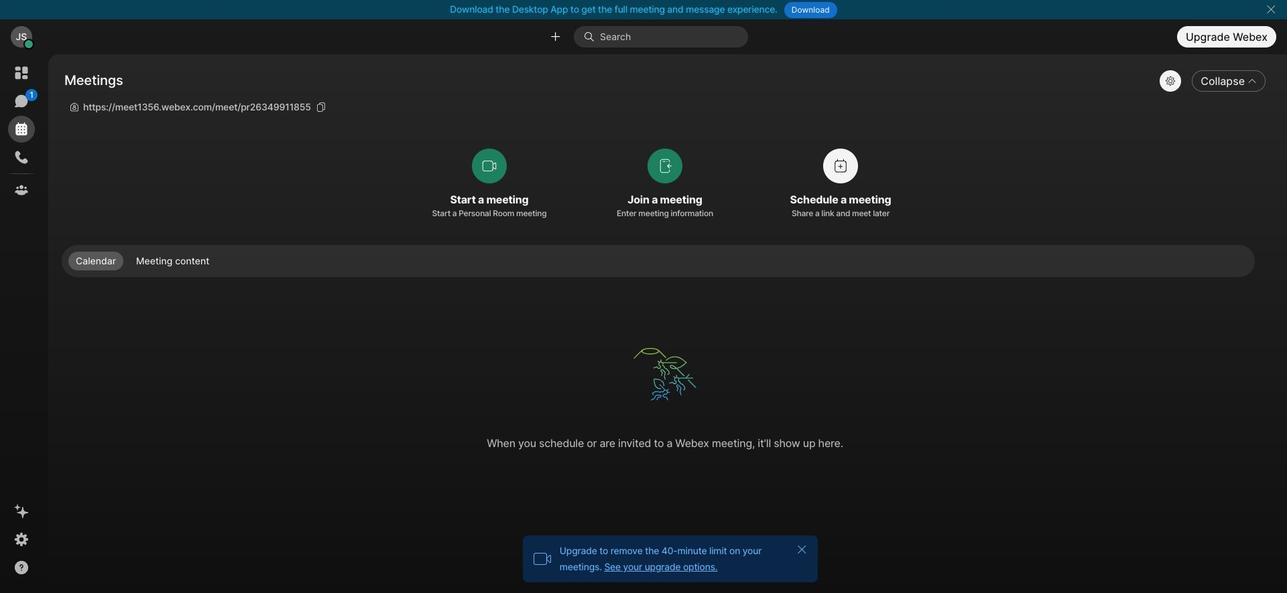 Task type: vqa. For each thing, say whether or not it's contained in the screenshot.
wrapper image within Accessibility tab
no



Task type: describe. For each thing, give the bounding box(es) containing it.
camera_28 image
[[533, 550, 552, 569]]

0 vertical spatial cancel_16 image
[[1266, 4, 1276, 15]]



Task type: locate. For each thing, give the bounding box(es) containing it.
1 vertical spatial cancel_16 image
[[797, 545, 807, 556]]

navigation
[[0, 54, 43, 594]]

cancel_16 image
[[1266, 4, 1276, 15], [797, 545, 807, 556]]

webex tab list
[[8, 60, 38, 204]]

0 horizontal spatial cancel_16 image
[[797, 545, 807, 556]]

1 horizontal spatial cancel_16 image
[[1266, 4, 1276, 15]]



